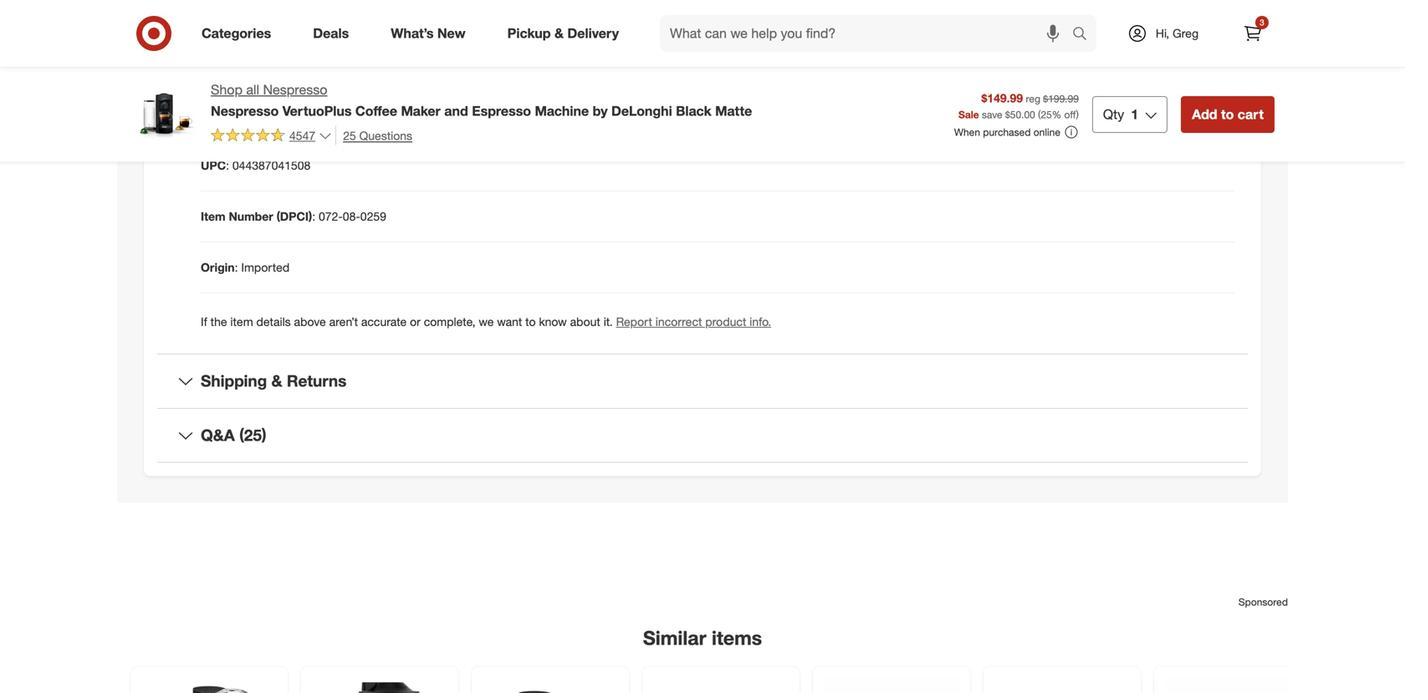 Task type: describe. For each thing, give the bounding box(es) containing it.
delonghi
[[612, 103, 672, 119]]

pickup
[[508, 25, 551, 41]]

october
[[270, 56, 314, 71]]

& for pickup
[[555, 25, 564, 41]]

report incorrect product info. button
[[616, 314, 771, 331]]

pickup & delivery
[[508, 25, 619, 41]]

details
[[256, 315, 291, 329]]

3869
[[1174, 5, 1200, 20]]

q&a (25) button
[[157, 409, 1248, 462]]

copy
[[448, 5, 473, 20]]

about
[[570, 315, 601, 329]]

1 horizontal spatial item
[[747, 5, 770, 20]]

online
[[1034, 126, 1061, 138]]

0 horizontal spatial the
[[211, 315, 227, 329]]

& for shipping
[[272, 372, 282, 391]]

date
[[238, 56, 264, 71]]

similar items
[[643, 626, 762, 650]]

qty 1
[[1103, 106, 1139, 122]]

supplier's
[[606, 5, 657, 20]]

categories link
[[187, 15, 292, 52]]

returns
[[287, 372, 347, 391]]

street date : october 6, 2019
[[201, 56, 356, 71]]

1 horizontal spatial or
[[592, 5, 603, 20]]

origin
[[201, 260, 235, 275]]

q&a
[[201, 426, 235, 445]]

nespresso vertuo pop+ combination espresso and coffee maker with milk frother image
[[1165, 677, 1302, 694]]

044387041508
[[232, 158, 311, 173]]

machine
[[535, 103, 589, 119]]

2019
[[330, 56, 356, 71]]

guest
[[1018, 5, 1050, 20]]

nespresso vertuo next coffee maker and espresso machine by delonghi gray image
[[482, 677, 619, 694]]

2 vertical spatial to
[[526, 315, 536, 329]]

54498718
[[235, 107, 287, 122]]

imported
[[241, 260, 290, 275]]

a
[[438, 5, 445, 20]]

25 questions link
[[336, 126, 412, 145]]

0259
[[360, 209, 386, 224]]

25 inside $149.99 reg $199.99 sale save $ 50.00 ( 25 % off )
[[1041, 108, 1052, 121]]

1 vertical spatial nespresso
[[211, 103, 279, 119]]

0 horizontal spatial 25
[[343, 128, 356, 143]]

this
[[725, 5, 744, 20]]

item
[[201, 209, 226, 224]]

when
[[954, 126, 981, 138]]

it.
[[604, 315, 613, 329]]

street
[[201, 56, 235, 71]]

search button
[[1065, 15, 1105, 55]]

number
[[229, 209, 273, 224]]

upc : 044387041508
[[201, 158, 311, 173]]

upc
[[201, 158, 226, 173]]

limited
[[294, 5, 332, 20]]

shipping & returns
[[201, 372, 347, 391]]

know
[[539, 315, 567, 329]]

new
[[437, 25, 466, 41]]

image of nespresso vertuoplus coffee maker and espresso machine by delonghi black matte image
[[131, 80, 197, 147]]

off
[[1065, 108, 1076, 121]]

4547 link
[[211, 126, 332, 147]]

item,
[[896, 5, 921, 20]]

warranty
[[660, 5, 705, 20]]

nespresso vertuo pop+ coffee maker and espresso machine - liquorice black - env92b image
[[311, 677, 448, 694]]

%
[[1052, 108, 1062, 121]]

purchased
[[983, 126, 1031, 138]]

cart
[[1238, 106, 1264, 122]]

call
[[962, 5, 980, 20]]

0 horizontal spatial or
[[410, 315, 421, 329]]

similar items region
[[117, 530, 1312, 694]]

vertuoplus
[[283, 103, 352, 119]]

1 horizontal spatial 1
[[1131, 106, 1139, 122]]

all
[[246, 82, 259, 98]]

what's
[[391, 25, 434, 41]]

(
[[1038, 108, 1041, 121]]

deals
[[313, 25, 349, 41]]

to
[[387, 5, 399, 20]]

coffee
[[355, 103, 397, 119]]

3
[[1260, 17, 1265, 28]]

at
[[1102, 5, 1112, 20]]

complete,
[[424, 315, 476, 329]]



Task type: vqa. For each thing, say whether or not it's contained in the screenshot.
'08-'
yes



Task type: locate. For each thing, give the bounding box(es) containing it.
the
[[490, 5, 507, 20], [876, 5, 892, 20], [211, 315, 227, 329]]

25
[[1041, 108, 1052, 121], [343, 128, 356, 143]]

please
[[924, 5, 959, 20]]

& left returns
[[272, 372, 282, 391]]

2 horizontal spatial the
[[876, 5, 892, 20]]

: for imported
[[235, 260, 238, 275]]

obtain
[[402, 5, 435, 20]]

if the item details above aren't accurate or complete, we want to know about it. report incorrect product info.
[[201, 315, 771, 329]]

0 horizontal spatial to
[[526, 315, 536, 329]]

25 up online
[[1041, 108, 1052, 121]]

1 year limited warranty. to obtain a copy of the manufacturer's or supplier's warranty for this item prior to purchasing the item, please call target guest services at 1-800-591-3869
[[255, 5, 1200, 20]]

target
[[983, 5, 1015, 20]]

info.
[[750, 315, 771, 329]]

2 horizontal spatial to
[[1221, 106, 1234, 122]]

& inside dropdown button
[[272, 372, 282, 391]]

1-
[[1115, 5, 1126, 20]]

800-
[[1126, 5, 1150, 20]]

hi,
[[1156, 26, 1170, 41]]

similar
[[643, 626, 707, 650]]

product
[[706, 315, 747, 329]]

save
[[982, 108, 1003, 121]]

matte
[[715, 103, 752, 119]]

sponsored
[[1239, 596, 1288, 609]]

qty
[[1103, 106, 1125, 122]]

1 horizontal spatial &
[[555, 25, 564, 41]]

1 horizontal spatial to
[[801, 5, 811, 20]]

accurate
[[361, 315, 407, 329]]

add to cart button
[[1181, 96, 1275, 133]]

nespresso down october
[[263, 82, 328, 98]]

espresso
[[472, 103, 531, 119]]

0 vertical spatial 1
[[258, 5, 264, 20]]

to right add
[[1221, 106, 1234, 122]]

aren't
[[329, 315, 358, 329]]

nespresso vertuo next espresso roast coffee maker and espresso machine bundle by breville image
[[141, 677, 278, 694]]

0 vertical spatial &
[[555, 25, 564, 41]]

or
[[592, 5, 603, 20], [410, 315, 421, 329]]

item
[[747, 5, 770, 20], [230, 315, 253, 329]]

591-
[[1150, 5, 1174, 20]]

1 horizontal spatial the
[[490, 5, 507, 20]]

nespresso down all
[[211, 103, 279, 119]]

0 horizontal spatial item
[[230, 315, 253, 329]]

incorrect
[[656, 315, 702, 329]]

0 vertical spatial to
[[801, 5, 811, 20]]

shop all nespresso nespresso vertuoplus coffee maker and espresso machine by delonghi black matte
[[211, 82, 752, 119]]

1 vertical spatial item
[[230, 315, 253, 329]]

25 left questions
[[343, 128, 356, 143]]

origin : imported
[[201, 260, 290, 275]]

: left 044387041508
[[226, 158, 229, 173]]

0 vertical spatial or
[[592, 5, 603, 20]]

warranty.
[[336, 5, 384, 20]]

year
[[268, 5, 290, 20]]

and
[[444, 103, 468, 119]]

1
[[258, 5, 264, 20], [1131, 106, 1139, 122]]

what's new
[[391, 25, 466, 41]]

1 vertical spatial to
[[1221, 106, 1234, 122]]

to right the want
[[526, 315, 536, 329]]

&
[[555, 25, 564, 41], [272, 372, 282, 391]]

25 questions
[[343, 128, 412, 143]]

maker
[[401, 103, 441, 119]]

What can we help you find? suggestions appear below search field
[[660, 15, 1077, 52]]

$
[[1006, 108, 1010, 121]]

072-
[[319, 209, 343, 224]]

0 vertical spatial nespresso
[[263, 82, 328, 98]]

above
[[294, 315, 326, 329]]

reg
[[1026, 92, 1041, 105]]

& down "manufacturer's"
[[555, 25, 564, 41]]

shop
[[211, 82, 243, 98]]

: left 'imported'
[[235, 260, 238, 275]]

(25)
[[239, 426, 267, 445]]

: for 54498718
[[228, 107, 232, 122]]

greg
[[1173, 26, 1199, 41]]

$199.99
[[1044, 92, 1079, 105]]

4547
[[289, 128, 316, 143]]

black
[[676, 103, 712, 119]]

nespresso
[[263, 82, 328, 98], [211, 103, 279, 119]]

item number (dpci) : 072-08-0259
[[201, 209, 386, 224]]

1 left year
[[258, 5, 264, 20]]

tcin : 54498718
[[201, 107, 287, 122]]

0 vertical spatial item
[[747, 5, 770, 20]]

1 vertical spatial 25
[[343, 128, 356, 143]]

hi, greg
[[1156, 26, 1199, 41]]

prior
[[773, 5, 798, 20]]

when purchased online
[[954, 126, 1061, 138]]

1 vertical spatial or
[[410, 315, 421, 329]]

categories
[[202, 25, 271, 41]]

$149.99 reg $199.99 sale save $ 50.00 ( 25 % off )
[[959, 91, 1079, 121]]

1 right qty
[[1131, 106, 1139, 122]]

(dpci)
[[277, 209, 312, 224]]

or up delivery
[[592, 5, 603, 20]]

50.00
[[1010, 108, 1036, 121]]

item right this on the right top of the page
[[747, 5, 770, 20]]

$149.99
[[982, 91, 1023, 105]]

)
[[1076, 108, 1079, 121]]

questions
[[359, 128, 412, 143]]

0 horizontal spatial &
[[272, 372, 282, 391]]

purchasing
[[814, 5, 873, 20]]

1 vertical spatial &
[[272, 372, 282, 391]]

we
[[479, 315, 494, 329]]

1 vertical spatial 1
[[1131, 106, 1139, 122]]

1 horizontal spatial 25
[[1041, 108, 1052, 121]]

or right accurate
[[410, 315, 421, 329]]

: left october
[[264, 56, 267, 71]]

3 link
[[1235, 15, 1272, 52]]

item left details
[[230, 315, 253, 329]]

by
[[593, 103, 608, 119]]

to right the prior on the right top of page
[[801, 5, 811, 20]]

: down shop
[[228, 107, 232, 122]]

: for 044387041508
[[226, 158, 229, 173]]

if
[[201, 315, 207, 329]]

:
[[264, 56, 267, 71], [228, 107, 232, 122], [226, 158, 229, 173], [312, 209, 315, 224], [235, 260, 238, 275]]

add
[[1192, 106, 1218, 122]]

0 vertical spatial 25
[[1041, 108, 1052, 121]]

search
[[1065, 27, 1105, 43]]

0 horizontal spatial 1
[[258, 5, 264, 20]]

the left item,
[[876, 5, 892, 20]]

: left "072-"
[[312, 209, 315, 224]]

the right 'if' on the left top of page
[[211, 315, 227, 329]]

the right of
[[490, 5, 507, 20]]

deals link
[[299, 15, 370, 52]]

report
[[616, 315, 652, 329]]

to inside button
[[1221, 106, 1234, 122]]

what's new link
[[377, 15, 487, 52]]

add to cart
[[1192, 106, 1264, 122]]



